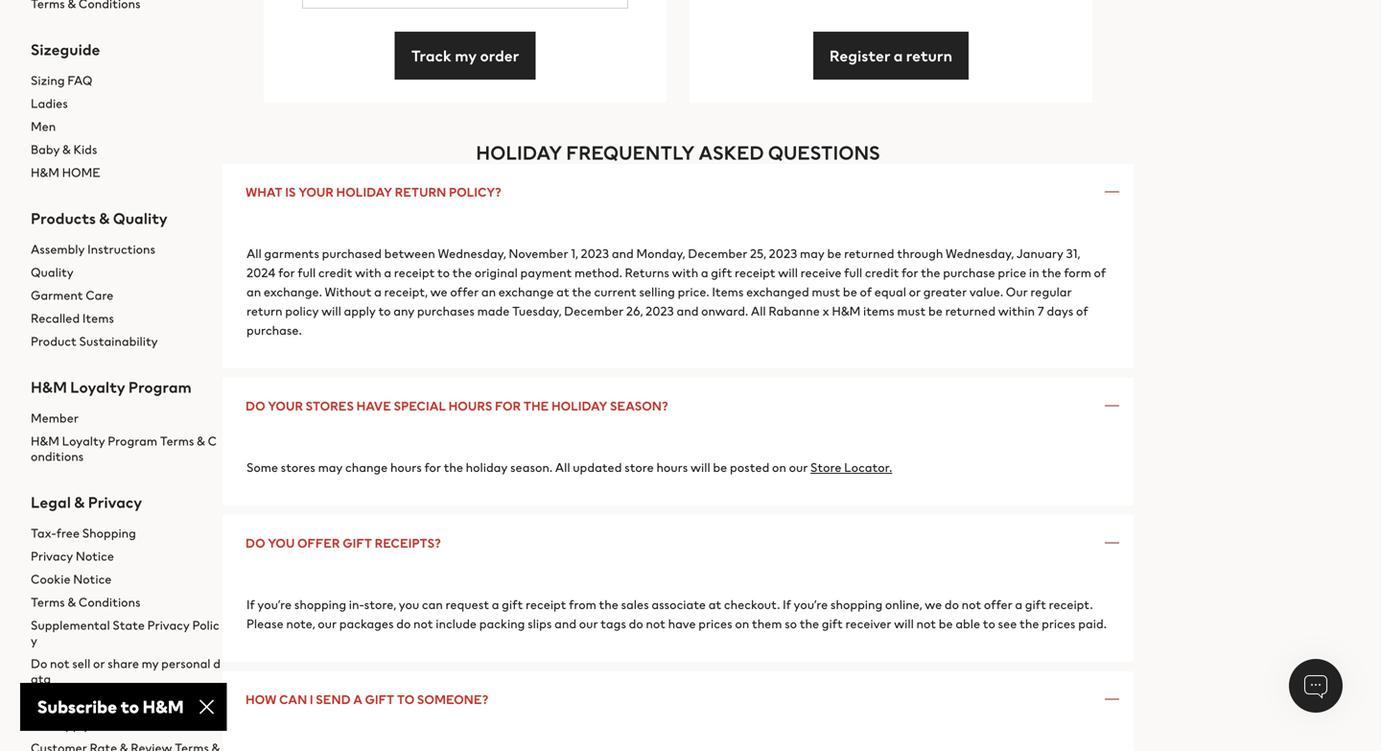 Task type: locate. For each thing, give the bounding box(es) containing it.
2 horizontal spatial holiday
[[552, 397, 608, 415]]

do down some
[[246, 534, 265, 552]]

y
[[31, 631, 37, 650]]

for down special
[[425, 458, 441, 476]]

2 vertical spatial and
[[555, 615, 577, 633]]

the up tags
[[599, 595, 619, 614]]

gift inside dropdown button
[[343, 534, 372, 552]]

onward.
[[701, 302, 749, 320]]

offer inside all garments purchased between wednesday, november 1, 2023 and monday, december 25, 2023 may be returned through wednesday, january 31, 2024 for full credit with a receipt to the original payment method. returns with a gift receipt will receive full credit for the purchase price in the form of an exchange. without a receipt, we offer an exchange at the current selling price. items exchanged must be of equal or greater value. our regular return policy will apply to any purchases made tuesday, december 26, 2023 and onward. all rabanne x h&m items must be returned within 7 days of purchase.
[[450, 283, 479, 301]]

hours right change
[[390, 458, 422, 476]]

be left posted
[[713, 458, 728, 476]]

all down exchanged
[[751, 302, 766, 320]]

gift left receipt.
[[1025, 595, 1047, 614]]

we up purchases
[[430, 283, 448, 301]]

0 horizontal spatial quality
[[31, 263, 74, 281]]

ladies link
[[31, 92, 223, 115]]

1 vertical spatial my
[[142, 654, 159, 673]]

a right the send
[[353, 690, 363, 709]]

cookie notice link
[[31, 567, 223, 591]]

have down associate
[[668, 615, 696, 633]]

1 horizontal spatial my
[[455, 45, 477, 67]]

posted
[[730, 458, 770, 476]]

from
[[569, 595, 597, 614]]

0 horizontal spatial december
[[564, 302, 624, 320]]

0 vertical spatial may
[[800, 244, 825, 262]]

not left sell
[[50, 654, 70, 673]]

we inside if you're shopping in-store, you can request a gift receipt from the sales associate at checkout. if you're shopping online, we do not offer a gift receipt. please note, our packages do not include packing slips and our tags do not have prices on them so the gift receiver will not be able to see the prices paid.
[[925, 595, 942, 614]]

recalled
[[31, 309, 80, 327]]

0 horizontal spatial do
[[397, 615, 411, 633]]

1 horizontal spatial receipt
[[526, 595, 567, 614]]

0 vertical spatial my
[[455, 45, 477, 67]]

have inside dropdown button
[[357, 397, 391, 415]]

0 horizontal spatial privacy
[[31, 547, 73, 565]]

1 horizontal spatial have
[[668, 615, 696, 633]]

your inside do your stores have special hours for the holiday season? dropdown button
[[268, 397, 303, 415]]

0 vertical spatial terms
[[160, 432, 194, 450]]

1 vertical spatial can
[[279, 690, 307, 709]]

0 vertical spatial on
[[772, 458, 787, 476]]

with down purchased
[[355, 263, 382, 282]]

offer up note,
[[297, 534, 340, 552]]

0 horizontal spatial can
[[279, 690, 307, 709]]

if up 'so'
[[783, 595, 791, 614]]

do down y
[[31, 654, 47, 673]]

must
[[812, 283, 841, 301], [898, 302, 926, 320]]

2 horizontal spatial offer
[[984, 595, 1013, 614]]

through
[[897, 244, 943, 262]]

not inside "tax-free shopping privacy notice cookie notice terms & conditions supplemental state privacy polic y do not sell or share my personal d ata california residents ca supply chains act"
[[50, 654, 70, 673]]

my inside "tax-free shopping privacy notice cookie notice terms & conditions supplemental state privacy polic y do not sell or share my personal d ata california residents ca supply chains act"
[[142, 654, 159, 673]]

to left see
[[983, 615, 996, 633]]

we
[[430, 283, 448, 301], [925, 595, 942, 614]]

0 vertical spatial and
[[612, 244, 634, 262]]

1 horizontal spatial with
[[672, 263, 699, 282]]

receipt
[[394, 263, 435, 282], [735, 263, 776, 282], [526, 595, 567, 614]]

1 vertical spatial at
[[709, 595, 722, 614]]

you right store,
[[399, 595, 419, 614]]

0 horizontal spatial must
[[812, 283, 841, 301]]

share
[[108, 654, 139, 673]]

you're
[[258, 595, 292, 614], [794, 595, 828, 614]]

at down payment
[[557, 283, 570, 301]]

0 horizontal spatial on
[[735, 615, 750, 633]]

all right season.
[[555, 458, 570, 476]]

1 vertical spatial we
[[925, 595, 942, 614]]

do right packages
[[397, 615, 411, 633]]

1 with from the left
[[355, 263, 382, 282]]

items up onward.
[[712, 283, 744, 301]]

2023 up method.
[[581, 244, 609, 262]]

an down 2024
[[247, 283, 261, 301]]

0 horizontal spatial my
[[142, 654, 159, 673]]

1 horizontal spatial quality
[[113, 207, 168, 229]]

h&m loyalty program terms & c onditions link
[[31, 429, 223, 468]]

wednesday, up purchase
[[946, 244, 1014, 262]]

my
[[455, 45, 477, 67], [142, 654, 159, 673]]

2 horizontal spatial do
[[945, 595, 959, 614]]

1 vertical spatial you
[[399, 595, 419, 614]]

asked
[[699, 139, 764, 167]]

1 vertical spatial or
[[93, 654, 105, 673]]

offer inside if you're shopping in-store, you can request a gift receipt from the sales associate at checkout. if you're shopping online, we do not offer a gift receipt. please note, our packages do not include packing slips and our tags do not have prices on them so the gift receiver will not be able to see the prices paid.
[[984, 595, 1013, 614]]

your inside what is your holiday return policy? dropdown button
[[299, 183, 334, 201]]

a inside how can i send a gift to someone? dropdown button
[[353, 690, 363, 709]]

1 vertical spatial terms
[[31, 593, 65, 611]]

0 horizontal spatial we
[[430, 283, 448, 301]]

faq
[[67, 71, 93, 89]]

products & quality
[[31, 207, 168, 229]]

1 vertical spatial must
[[898, 302, 926, 320]]

1 vertical spatial items
[[82, 309, 114, 327]]

original
[[475, 263, 518, 282]]

must down 'equal'
[[898, 302, 926, 320]]

of right form
[[1094, 263, 1106, 282]]

1 horizontal spatial terms
[[160, 432, 194, 450]]

is
[[285, 183, 296, 201]]

stores right some
[[281, 458, 316, 476]]

&
[[62, 140, 71, 158], [99, 207, 110, 229], [197, 432, 205, 450], [74, 491, 85, 513], [68, 593, 76, 611]]

2 vertical spatial offer
[[984, 595, 1013, 614]]

receive
[[801, 263, 842, 282]]

at right associate
[[709, 595, 722, 614]]

can inside if you're shopping in-store, you can request a gift receipt from the sales associate at checkout. if you're shopping online, we do not offer a gift receipt. please note, our packages do not include packing slips and our tags do not have prices on them so the gift receiver will not be able to see the prices paid.
[[422, 595, 443, 614]]

notice up 'conditions'
[[73, 570, 112, 588]]

h&m
[[31, 163, 59, 181], [832, 302, 861, 320], [31, 376, 67, 398], [31, 432, 59, 450]]

state
[[113, 616, 145, 634]]

the right 'so'
[[800, 615, 819, 633]]

privacy up shopping on the left of page
[[88, 491, 142, 513]]

gift up onward.
[[711, 263, 732, 282]]

receipt inside if you're shopping in-store, you can request a gift receipt from the sales associate at checkout. if you're shopping online, we do not offer a gift receipt. please note, our packages do not include packing slips and our tags do not have prices on them so the gift receiver will not be able to see the prices paid.
[[526, 595, 567, 614]]

1 horizontal spatial at
[[709, 595, 722, 614]]

0 horizontal spatial prices
[[699, 615, 733, 633]]

or
[[909, 283, 921, 301], [93, 654, 105, 673]]

0 horizontal spatial items
[[82, 309, 114, 327]]

0 horizontal spatial receipt
[[394, 263, 435, 282]]

do
[[945, 595, 959, 614], [397, 615, 411, 633], [629, 615, 644, 633]]

our down from
[[579, 615, 598, 633]]

0 horizontal spatial hours
[[390, 458, 422, 476]]

0 horizontal spatial return
[[247, 302, 283, 320]]

return up purchase.
[[247, 302, 283, 320]]

0 horizontal spatial credit
[[318, 263, 353, 282]]

holiday up purchased
[[336, 183, 392, 201]]

can
[[422, 595, 443, 614], [279, 690, 307, 709]]

recalled items link
[[31, 307, 223, 330]]

1 vertical spatial on
[[735, 615, 750, 633]]

loyalty down the member
[[62, 432, 105, 450]]

0 vertical spatial of
[[1094, 263, 1106, 282]]

h&m down baby
[[31, 163, 59, 181]]

or inside "tax-free shopping privacy notice cookie notice terms & conditions supplemental state privacy polic y do not sell or share my personal d ata california residents ca supply chains act"
[[93, 654, 105, 673]]

2 horizontal spatial and
[[677, 302, 699, 320]]

31,
[[1067, 244, 1081, 262]]

request
[[446, 595, 489, 614]]

you're up please
[[258, 595, 292, 614]]

do inside dropdown button
[[246, 397, 265, 415]]

for up season.
[[495, 397, 521, 415]]

our left "store"
[[789, 458, 808, 476]]

stores
[[306, 397, 354, 415], [281, 458, 316, 476]]

1 shopping from the left
[[294, 595, 346, 614]]

& left kids
[[62, 140, 71, 158]]

have
[[357, 397, 391, 415], [668, 615, 696, 633]]

your up some
[[268, 397, 303, 415]]

quality for assembly instructions quality garment care recalled items product sustainability
[[31, 263, 74, 281]]

or right 'equal'
[[909, 283, 921, 301]]

privacy left 'polic' on the left bottom
[[147, 616, 190, 634]]

& inside "tax-free shopping privacy notice cookie notice terms & conditions supplemental state privacy polic y do not sell or share my personal d ata california residents ca supply chains act"
[[68, 593, 76, 611]]

0 vertical spatial have
[[357, 397, 391, 415]]

to inside if you're shopping in-store, you can request a gift receipt from the sales associate at checkout. if you're shopping online, we do not offer a gift receipt. please note, our packages do not include packing slips and our tags do not have prices on them so the gift receiver will not be able to see the prices paid.
[[983, 615, 996, 633]]

2 vertical spatial holiday
[[466, 458, 508, 476]]

program up member link
[[128, 376, 192, 398]]

2 vertical spatial all
[[555, 458, 570, 476]]

1 horizontal spatial shopping
[[831, 595, 883, 614]]

or right sell
[[93, 654, 105, 673]]

2023 down selling at the left top
[[646, 302, 674, 320]]

0 horizontal spatial have
[[357, 397, 391, 415]]

full
[[298, 263, 316, 282], [845, 263, 863, 282]]

quality for products & quality
[[113, 207, 168, 229]]

supply
[[51, 716, 90, 734]]

2 prices from the left
[[1042, 615, 1076, 633]]

your right is
[[299, 183, 334, 201]]

december down current
[[564, 302, 624, 320]]

price
[[998, 263, 1027, 282]]

offer up see
[[984, 595, 1013, 614]]

0 vertical spatial can
[[422, 595, 443, 614]]

1 horizontal spatial prices
[[1042, 615, 1076, 633]]

1 vertical spatial have
[[668, 615, 696, 633]]

all garments purchased between wednesday, november 1, 2023 and monday, december 25, 2023 may be returned through wednesday, january 31, 2024 for full credit with a receipt to the original payment method. returns with a gift receipt will receive full credit for the purchase price in the form of an exchange. without a receipt, we offer an exchange at the current selling price. items exchanged must be of equal or greater value. our regular return policy will apply to any purchases made tuesday, december 26, 2023 and onward. all rabanne x h&m items must be returned within 7 days of purchase.
[[247, 244, 1106, 339]]

0 vertical spatial we
[[430, 283, 448, 301]]

1 horizontal spatial returned
[[946, 302, 996, 320]]

an
[[247, 283, 261, 301], [482, 283, 496, 301]]

do up able at the bottom right of page
[[945, 595, 959, 614]]

have left special
[[357, 397, 391, 415]]

polic
[[192, 616, 219, 634]]

paid.
[[1079, 615, 1107, 633]]

2 full from the left
[[845, 263, 863, 282]]

& inside sizing faq ladies men baby & kids h&m home
[[62, 140, 71, 158]]

we right online,
[[925, 595, 942, 614]]

loyalty inside member h&m loyalty program terms & c onditions
[[62, 432, 105, 450]]

please
[[247, 615, 284, 633]]

1 an from the left
[[247, 283, 261, 301]]

h&m inside all garments purchased between wednesday, november 1, 2023 and monday, december 25, 2023 may be returned through wednesday, january 31, 2024 for full credit with a receipt to the original payment method. returns with a gift receipt will receive full credit for the purchase price in the form of an exchange. without a receipt, we offer an exchange at the current selling price. items exchanged must be of equal or greater value. our regular return policy will apply to any purchases made tuesday, december 26, 2023 and onward. all rabanne x h&m items must be returned within 7 days of purchase.
[[832, 302, 861, 320]]

return left policy?
[[395, 183, 446, 201]]

26,
[[626, 302, 643, 320]]

able
[[956, 615, 981, 633]]

0 vertical spatial must
[[812, 283, 841, 301]]

not
[[962, 595, 982, 614], [414, 615, 433, 633], [646, 615, 666, 633], [917, 615, 937, 633], [50, 654, 70, 673]]

special
[[394, 397, 446, 415]]

0 horizontal spatial and
[[555, 615, 577, 633]]

d
[[213, 654, 221, 673]]

wednesday, up original
[[438, 244, 506, 262]]

privacy
[[88, 491, 142, 513], [31, 547, 73, 565], [147, 616, 190, 634]]

my right share
[[142, 654, 159, 673]]

0 horizontal spatial you're
[[258, 595, 292, 614]]

how can i send a gift to someone? button
[[223, 672, 1134, 727]]

do not sell or share my personal d ata link
[[31, 652, 223, 690]]

2 wednesday, from the left
[[946, 244, 1014, 262]]

0 horizontal spatial shopping
[[294, 595, 346, 614]]

greater
[[924, 283, 967, 301]]

my inside button
[[455, 45, 477, 67]]

packages
[[339, 615, 394, 633]]

checkout.
[[724, 595, 780, 614]]

credit up without
[[318, 263, 353, 282]]

1 vertical spatial of
[[860, 283, 872, 301]]

all
[[247, 244, 262, 262], [751, 302, 766, 320], [555, 458, 570, 476]]

1 horizontal spatial items
[[712, 283, 744, 301]]

1 horizontal spatial can
[[422, 595, 443, 614]]

order
[[480, 45, 519, 67]]

season.
[[510, 458, 553, 476]]

tags
[[601, 615, 626, 633]]

0 horizontal spatial wednesday,
[[438, 244, 506, 262]]

2 if from the left
[[783, 595, 791, 614]]

0 vertical spatial privacy
[[88, 491, 142, 513]]

1 horizontal spatial if
[[783, 595, 791, 614]]

returned down value.
[[946, 302, 996, 320]]

on down checkout.
[[735, 615, 750, 633]]

december left 25,
[[688, 244, 748, 262]]

of right days
[[1077, 302, 1089, 320]]

& right legal
[[74, 491, 85, 513]]

items inside all garments purchased between wednesday, november 1, 2023 and monday, december 25, 2023 may be returned through wednesday, january 31, 2024 for full credit with a receipt to the original payment method. returns with a gift receipt will receive full credit for the purchase price in the form of an exchange. without a receipt, we offer an exchange at the current selling price. items exchanged must be of equal or greater value. our regular return policy will apply to any purchases made tuesday, december 26, 2023 and onward. all rabanne x h&m items must be returned within 7 days of purchase.
[[712, 283, 744, 301]]

1 horizontal spatial december
[[688, 244, 748, 262]]

register a return
[[830, 45, 953, 67]]

holiday left season.
[[466, 458, 508, 476]]

you're up 'so'
[[794, 595, 828, 614]]

2 horizontal spatial 2023
[[769, 244, 798, 262]]

h&m inside member h&m loyalty program terms & c onditions
[[31, 432, 59, 450]]

1 horizontal spatial or
[[909, 283, 921, 301]]

so
[[785, 615, 797, 633]]

0 vertical spatial loyalty
[[70, 376, 125, 398]]

track my order button
[[395, 32, 536, 80]]

someone?
[[417, 690, 489, 709]]

h&m home link
[[31, 161, 223, 184]]

2023
[[581, 244, 609, 262], [769, 244, 798, 262], [646, 302, 674, 320]]

h&m right x
[[832, 302, 861, 320]]

0 vertical spatial at
[[557, 283, 570, 301]]

do down 'sales'
[[629, 615, 644, 633]]

price.
[[678, 283, 710, 301]]

& left c
[[197, 432, 205, 450]]

men
[[31, 117, 56, 135]]

2 with from the left
[[672, 263, 699, 282]]

quality inside assembly instructions quality garment care recalled items product sustainability
[[31, 263, 74, 281]]

0 horizontal spatial an
[[247, 283, 261, 301]]

personal
[[161, 654, 211, 673]]

do your stores have special hours for the holiday season?
[[246, 397, 669, 415]]

garment
[[31, 286, 83, 304]]

what is your holiday return policy? button
[[223, 164, 1134, 220]]

will down online,
[[894, 615, 914, 633]]

legal
[[31, 491, 71, 513]]

be
[[828, 244, 842, 262], [843, 283, 858, 301], [929, 302, 943, 320], [713, 458, 728, 476], [939, 615, 953, 633]]

to left someone?
[[397, 690, 415, 709]]

or inside all garments purchased between wednesday, november 1, 2023 and monday, december 25, 2023 may be returned through wednesday, january 31, 2024 for full credit with a receipt to the original payment method. returns with a gift receipt will receive full credit for the purchase price in the form of an exchange. without a receipt, we offer an exchange at the current selling price. items exchanged must be of equal or greater value. our regular return policy will apply to any purchases made tuesday, december 26, 2023 and onward. all rabanne x h&m items must be returned within 7 days of purchase.
[[909, 283, 921, 301]]

2 vertical spatial do
[[31, 654, 47, 673]]

0 vertical spatial do
[[246, 397, 265, 415]]

be inside if you're shopping in-store, you can request a gift receipt from the sales associate at checkout. if you're shopping online, we do not offer a gift receipt. please note, our packages do not include packing slips and our tags do not have prices on them so the gift receiver will not be able to see the prices paid.
[[939, 615, 953, 633]]

a up packing
[[492, 595, 499, 614]]

can inside dropdown button
[[279, 690, 307, 709]]

you down some
[[268, 534, 295, 552]]

1 vertical spatial stores
[[281, 458, 316, 476]]

0 vertical spatial you
[[268, 534, 295, 552]]

shopping
[[294, 595, 346, 614], [831, 595, 883, 614]]

shopping up receiver
[[831, 595, 883, 614]]

gift right the send
[[365, 690, 395, 709]]

offer inside do you offer gift receipts? dropdown button
[[297, 534, 340, 552]]

between
[[384, 244, 435, 262]]

a
[[894, 45, 903, 67], [384, 263, 392, 282], [701, 263, 709, 282], [374, 283, 382, 301], [492, 595, 499, 614], [1016, 595, 1023, 614], [353, 690, 363, 709]]

do inside dropdown button
[[246, 534, 265, 552]]

1 you're from the left
[[258, 595, 292, 614]]

on
[[772, 458, 787, 476], [735, 615, 750, 633]]

1 horizontal spatial may
[[800, 244, 825, 262]]

for
[[278, 263, 295, 282], [902, 263, 919, 282], [495, 397, 521, 415], [425, 458, 441, 476]]

x
[[823, 302, 830, 320]]

1 vertical spatial quality
[[31, 263, 74, 281]]

0 vertical spatial offer
[[450, 283, 479, 301]]

the up season.
[[524, 397, 549, 415]]

holiday left season?
[[552, 397, 608, 415]]

0 horizontal spatial you
[[268, 534, 295, 552]]

1 vertical spatial return
[[395, 183, 446, 201]]

1 vertical spatial may
[[318, 458, 343, 476]]

& up 'supplemental'
[[68, 593, 76, 611]]

0 vertical spatial your
[[299, 183, 334, 201]]

0 vertical spatial stores
[[306, 397, 354, 415]]

2 vertical spatial of
[[1077, 302, 1089, 320]]

to
[[437, 263, 450, 282], [379, 302, 391, 320], [983, 615, 996, 633], [397, 690, 415, 709]]

1 vertical spatial your
[[268, 397, 303, 415]]

and up method.
[[612, 244, 634, 262]]

may up receive
[[800, 244, 825, 262]]

gift inside dropdown button
[[365, 690, 395, 709]]

apply
[[344, 302, 376, 320]]

the inside dropdown button
[[524, 397, 549, 415]]

prices down checkout.
[[699, 615, 733, 633]]

shopping up note,
[[294, 595, 346, 614]]

and down from
[[555, 615, 577, 633]]

2 vertical spatial return
[[247, 302, 283, 320]]

with
[[355, 263, 382, 282], [672, 263, 699, 282]]

& inside member h&m loyalty program terms & c onditions
[[197, 432, 205, 450]]

season?
[[610, 397, 669, 415]]

purchased
[[322, 244, 382, 262]]

you inside if you're shopping in-store, you can request a gift receipt from the sales associate at checkout. if you're shopping online, we do not offer a gift receipt. please note, our packages do not include packing slips and our tags do not have prices on them so the gift receiver will not be able to see the prices paid.
[[399, 595, 419, 614]]

will inside if you're shopping in-store, you can request a gift receipt from the sales associate at checkout. if you're shopping online, we do not offer a gift receipt. please note, our packages do not include packing slips and our tags do not have prices on them so the gift receiver will not be able to see the prices paid.
[[894, 615, 914, 633]]

sales
[[621, 595, 649, 614]]

credit up 'equal'
[[865, 263, 899, 282]]

do for do you offer gift receipts?
[[246, 534, 265, 552]]

must up x
[[812, 283, 841, 301]]

0 horizontal spatial terms
[[31, 593, 65, 611]]

gift left receipts?
[[343, 534, 372, 552]]

receipt down between
[[394, 263, 435, 282]]

questions
[[768, 139, 881, 167]]



Task type: vqa. For each thing, say whether or not it's contained in the screenshot.
Instructions
yes



Task type: describe. For each thing, give the bounding box(es) containing it.
not down 'sales'
[[646, 615, 666, 633]]

send
[[316, 690, 351, 709]]

exchange
[[499, 283, 554, 301]]

exchange.
[[264, 283, 322, 301]]

conditions
[[79, 593, 141, 611]]

a up receipt,
[[384, 263, 392, 282]]

monday,
[[637, 244, 686, 262]]

0 horizontal spatial all
[[247, 244, 262, 262]]

1 credit from the left
[[318, 263, 353, 282]]

made
[[477, 302, 510, 320]]

the down do your stores have special hours for the holiday season? at the left bottom of the page
[[444, 458, 463, 476]]

purchase
[[943, 263, 996, 282]]

purchases
[[417, 302, 475, 320]]

product
[[31, 332, 77, 350]]

0 horizontal spatial of
[[860, 283, 872, 301]]

e.g. 31234567890 field
[[302, 0, 628, 9]]

our
[[1006, 283, 1028, 301]]

h&m up the member
[[31, 376, 67, 398]]

residents
[[90, 693, 146, 711]]

the right see
[[1020, 615, 1040, 633]]

0 vertical spatial december
[[688, 244, 748, 262]]

2 shopping from the left
[[831, 595, 883, 614]]

privacy notice link
[[31, 544, 223, 567]]

exchanged
[[747, 283, 809, 301]]

a up apply
[[374, 283, 382, 301]]

1 vertical spatial all
[[751, 302, 766, 320]]

will up exchanged
[[778, 263, 798, 282]]

1 wednesday, from the left
[[438, 244, 506, 262]]

ca supply chains act link
[[31, 713, 223, 736]]

2 horizontal spatial hours
[[657, 458, 688, 476]]

assembly instructions link
[[31, 237, 223, 260]]

1 horizontal spatial of
[[1077, 302, 1089, 320]]

1 prices from the left
[[699, 615, 733, 633]]

online,
[[886, 595, 923, 614]]

some stores may change hours for the holiday season. all updated store hours will be posted on our store locator.
[[247, 458, 893, 476]]

member
[[31, 409, 79, 427]]

in
[[1029, 263, 1040, 282]]

the down 'through'
[[921, 263, 941, 282]]

to left any
[[379, 302, 391, 320]]

2 vertical spatial privacy
[[147, 616, 190, 634]]

value.
[[970, 283, 1004, 301]]

to inside how can i send a gift to someone? dropdown button
[[397, 690, 415, 709]]

stores inside dropdown button
[[306, 397, 354, 415]]

ata
[[31, 670, 51, 688]]

2 you're from the left
[[794, 595, 828, 614]]

slips
[[528, 615, 552, 633]]

gift left receiver
[[822, 615, 843, 633]]

register
[[830, 45, 891, 67]]

0 vertical spatial returned
[[844, 244, 895, 262]]

and inside if you're shopping in-store, you can request a gift receipt from the sales associate at checkout. if you're shopping online, we do not offer a gift receipt. please note, our packages do not include packing slips and our tags do not have prices on them so the gift receiver will not be able to see the prices paid.
[[555, 615, 577, 633]]

garment care link
[[31, 283, 223, 307]]

receipt.
[[1049, 595, 1093, 614]]

men link
[[31, 115, 223, 138]]

a inside register a return link
[[894, 45, 903, 67]]

rabanne
[[769, 302, 820, 320]]

care
[[86, 286, 114, 304]]

within
[[999, 302, 1035, 320]]

& up instructions
[[99, 207, 110, 229]]

not left include
[[414, 615, 433, 633]]

not down online,
[[917, 615, 937, 633]]

chains
[[92, 716, 132, 734]]

2 horizontal spatial our
[[789, 458, 808, 476]]

2 horizontal spatial receipt
[[735, 263, 776, 282]]

0 vertical spatial notice
[[76, 547, 114, 565]]

for down 'through'
[[902, 263, 919, 282]]

2 horizontal spatial of
[[1094, 263, 1106, 282]]

current
[[594, 283, 637, 301]]

legal & privacy
[[31, 491, 142, 513]]

items inside assembly instructions quality garment care recalled items product sustainability
[[82, 309, 114, 327]]

in-
[[349, 595, 364, 614]]

h&m loyalty program
[[31, 376, 192, 398]]

1 if from the left
[[247, 595, 255, 614]]

c
[[208, 432, 217, 450]]

member link
[[31, 406, 223, 429]]

member h&m loyalty program terms & c onditions
[[31, 409, 217, 465]]

ladies
[[31, 94, 68, 112]]

for inside dropdown button
[[495, 397, 521, 415]]

1 horizontal spatial holiday
[[466, 458, 508, 476]]

packing
[[479, 615, 525, 633]]

a up price.
[[701, 263, 709, 282]]

sustainability
[[79, 332, 158, 350]]

holiday frequently asked questions
[[476, 139, 881, 167]]

equal
[[875, 283, 907, 301]]

form
[[1064, 263, 1092, 282]]

a up see
[[1016, 595, 1023, 614]]

them
[[752, 615, 782, 633]]

tax-
[[31, 524, 56, 542]]

garments
[[264, 244, 319, 262]]

baby & kids link
[[31, 138, 223, 161]]

1 vertical spatial holiday
[[552, 397, 608, 415]]

0 horizontal spatial 2023
[[581, 244, 609, 262]]

terms & conditions link
[[31, 591, 223, 614]]

gift inside all garments purchased between wednesday, november 1, 2023 and monday, december 25, 2023 may be returned through wednesday, january 31, 2024 for full credit with a receipt to the original payment method. returns with a gift receipt will receive full credit for the purchase price in the form of an exchange. without a receipt, we offer an exchange at the current selling price. items exchanged must be of equal or greater value. our regular return policy will apply to any purchases made tuesday, december 26, 2023 and onward. all rabanne x h&m items must be returned within 7 days of purchase.
[[711, 263, 732, 282]]

november
[[509, 244, 569, 262]]

updated
[[573, 458, 622, 476]]

1 horizontal spatial privacy
[[88, 491, 142, 513]]

free
[[56, 524, 80, 542]]

be left 'equal'
[[843, 283, 858, 301]]

2024
[[247, 263, 276, 282]]

1 full from the left
[[298, 263, 316, 282]]

1 vertical spatial privacy
[[31, 547, 73, 565]]

0 horizontal spatial our
[[318, 615, 337, 633]]

1 vertical spatial notice
[[73, 570, 112, 588]]

supplemental
[[31, 616, 110, 634]]

january
[[1017, 244, 1064, 262]]

not up able at the bottom right of page
[[962, 595, 982, 614]]

1 horizontal spatial all
[[555, 458, 570, 476]]

1 vertical spatial and
[[677, 302, 699, 320]]

program inside member h&m loyalty program terms & c onditions
[[108, 432, 157, 450]]

on inside if you're shopping in-store, you can request a gift receipt from the sales associate at checkout. if you're shopping online, we do not offer a gift receipt. please note, our packages do not include packing slips and our tags do not have prices on them so the gift receiver will not be able to see the prices paid.
[[735, 615, 750, 633]]

return inside dropdown button
[[395, 183, 446, 201]]

returns
[[625, 263, 670, 282]]

days
[[1047, 302, 1074, 320]]

the down method.
[[572, 283, 592, 301]]

be up receive
[[828, 244, 842, 262]]

0 horizontal spatial may
[[318, 458, 343, 476]]

1 horizontal spatial do
[[629, 615, 644, 633]]

what
[[246, 183, 283, 201]]

2 an from the left
[[482, 283, 496, 301]]

terms inside member h&m loyalty program terms & c onditions
[[160, 432, 194, 450]]

will left posted
[[691, 458, 711, 476]]

hours inside dropdown button
[[449, 397, 493, 415]]

how can i send a gift to someone?
[[246, 690, 489, 709]]

gift up packing
[[502, 595, 523, 614]]

onditions
[[31, 447, 84, 465]]

h&m inside sizing faq ladies men baby & kids h&m home
[[31, 163, 59, 181]]

supplemental state privacy polic y link
[[31, 614, 223, 652]]

assembly
[[31, 240, 85, 258]]

quality link
[[31, 260, 223, 283]]

baby
[[31, 140, 60, 158]]

do your stores have special hours for the holiday season? button
[[223, 378, 1134, 434]]

we inside all garments purchased between wednesday, november 1, 2023 and monday, december 25, 2023 may be returned through wednesday, january 31, 2024 for full credit with a receipt to the original payment method. returns with a gift receipt will receive full credit for the purchase price in the form of an exchange. without a receipt, we offer an exchange at the current selling price. items exchanged must be of equal or greater value. our regular return policy will apply to any purchases made tuesday, december 26, 2023 and onward. all rabanne x h&m items must be returned within 7 days of purchase.
[[430, 283, 448, 301]]

track my order
[[411, 45, 519, 67]]

do for do your stores have special hours for the holiday season?
[[246, 397, 265, 415]]

at inside all garments purchased between wednesday, november 1, 2023 and monday, december 25, 2023 may be returned through wednesday, january 31, 2024 for full credit with a receipt to the original payment method. returns with a gift receipt will receive full credit for the purchase price in the form of an exchange. without a receipt, we offer an exchange at the current selling price. items exchanged must be of equal or greater value. our regular return policy will apply to any purchases made tuesday, december 26, 2023 and onward. all rabanne x h&m items must be returned within 7 days of purchase.
[[557, 283, 570, 301]]

1 horizontal spatial on
[[772, 458, 787, 476]]

have inside if you're shopping in-store, you can request a gift receipt from the sales associate at checkout. if you're shopping online, we do not offer a gift receipt. please note, our packages do not include packing slips and our tags do not have prices on them so the gift receiver will not be able to see the prices paid.
[[668, 615, 696, 633]]

1 horizontal spatial our
[[579, 615, 598, 633]]

1 vertical spatial december
[[564, 302, 624, 320]]

store locator. link
[[811, 458, 893, 476]]

product sustainability link
[[31, 330, 223, 353]]

will down without
[[322, 302, 341, 320]]

0 horizontal spatial holiday
[[336, 183, 392, 201]]

you inside dropdown button
[[268, 534, 295, 552]]

at inside if you're shopping in-store, you can request a gift receipt from the sales associate at checkout. if you're shopping online, we do not offer a gift receipt. please note, our packages do not include packing slips and our tags do not have prices on them so the gift receiver will not be able to see the prices paid.
[[709, 595, 722, 614]]

2 credit from the left
[[865, 263, 899, 282]]

selling
[[639, 283, 675, 301]]

products
[[31, 207, 96, 229]]

1 horizontal spatial 2023
[[646, 302, 674, 320]]

2 horizontal spatial return
[[906, 45, 953, 67]]

track
[[411, 45, 452, 67]]

may inside all garments purchased between wednesday, november 1, 2023 and monday, december 25, 2023 may be returned through wednesday, january 31, 2024 for full credit with a receipt to the original payment method. returns with a gift receipt will receive full credit for the purchase price in the form of an exchange. without a receipt, we offer an exchange at the current selling price. items exchanged must be of equal or greater value. our regular return policy will apply to any purchases made tuesday, december 26, 2023 and onward. all rabanne x h&m items must be returned within 7 days of purchase.
[[800, 244, 825, 262]]

0 vertical spatial program
[[128, 376, 192, 398]]

do inside "tax-free shopping privacy notice cookie notice terms & conditions supplemental state privacy polic y do not sell or share my personal d ata california residents ca supply chains act"
[[31, 654, 47, 673]]

be down the greater
[[929, 302, 943, 320]]

to up purchases
[[437, 263, 450, 282]]

for down garments
[[278, 263, 295, 282]]

the right in at the right
[[1042, 263, 1062, 282]]

shopping
[[82, 524, 136, 542]]

the left original
[[453, 263, 472, 282]]

terms inside "tax-free shopping privacy notice cookie notice terms & conditions supplemental state privacy polic y do not sell or share my personal d ata california residents ca supply chains act"
[[31, 593, 65, 611]]

return inside all garments purchased between wednesday, november 1, 2023 and monday, december 25, 2023 may be returned through wednesday, january 31, 2024 for full credit with a receipt to the original payment method. returns with a gift receipt will receive full credit for the purchase price in the form of an exchange. without a receipt, we offer an exchange at the current selling price. items exchanged must be of equal or greater value. our regular return policy will apply to any purchases made tuesday, december 26, 2023 and onward. all rabanne x h&m items must be returned within 7 days of purchase.
[[247, 302, 283, 320]]

without
[[325, 283, 372, 301]]

sizing faq ladies men baby & kids h&m home
[[31, 71, 100, 181]]

if you're shopping in-store, you can request a gift receipt from the sales associate at checkout. if you're shopping online, we do not offer a gift receipt. please note, our packages do not include packing slips and our tags do not have prices on them so the gift receiver will not be able to see the prices paid.
[[247, 595, 1107, 633]]



